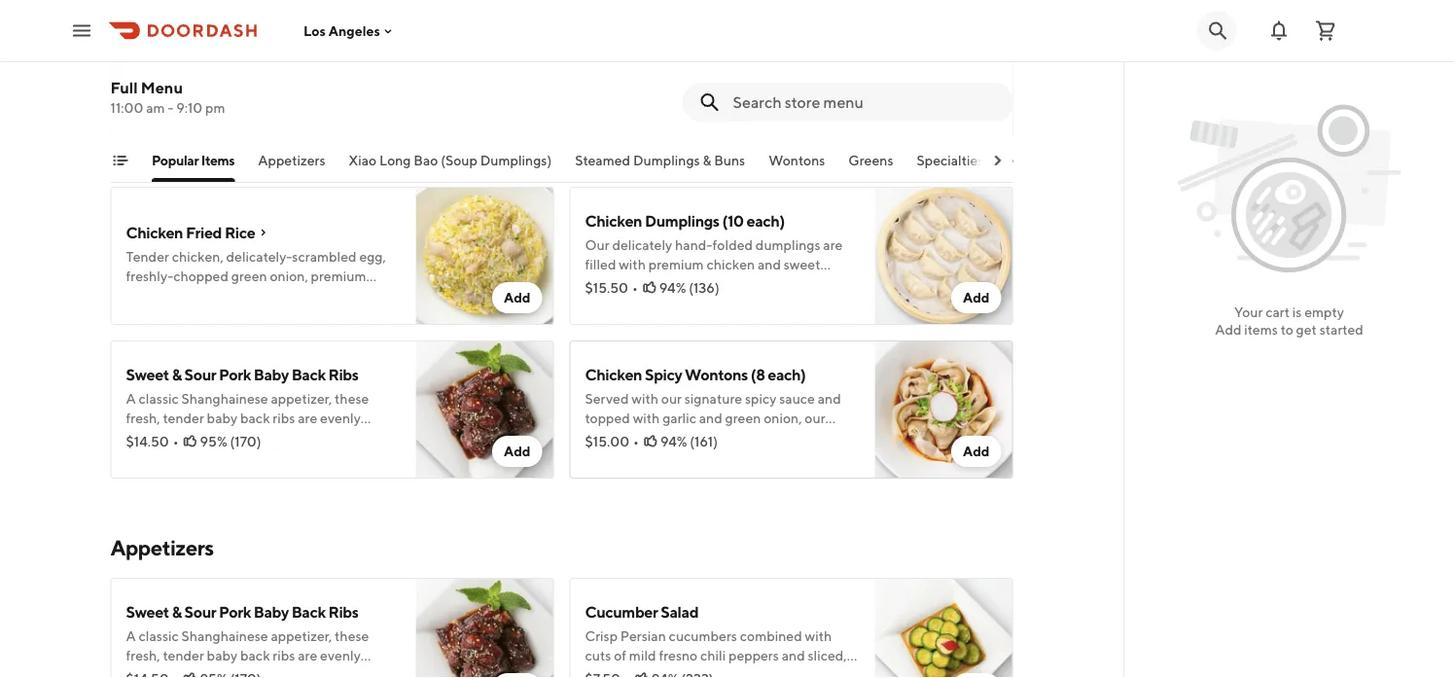 Task type: locate. For each thing, give the bounding box(es) containing it.
ribs
[[328, 365, 359, 384], [328, 603, 359, 621]]

1 vertical spatial shanghainese
[[182, 628, 268, 644]]

2 back from the top
[[292, 603, 326, 621]]

dumplings inside chicken dumplings (10 each) our delicately hand-folded dumplings are filled with premium chicken and sweet onions.
[[645, 212, 720, 230]]

chicken inside chicken dumplings (10 each) our delicately hand-folded dumplings are filled with premium chicken and sweet onions.
[[585, 212, 642, 230]]

chicken for chicken dumplings (10 each) our delicately hand-folded dumplings are filled with premium chicken and sweet onions.
[[585, 212, 642, 230]]

our
[[661, 391, 682, 407], [805, 410, 826, 426], [201, 430, 222, 446], [201, 667, 222, 678]]

add item to cart image
[[963, 673, 990, 678]]

a
[[126, 391, 136, 407], [126, 628, 136, 644]]

fried up the "9:10"
[[178, 70, 214, 88]]

coated inside sweet & sour pork baby back ribs a classic shanghainese appetizer, these fresh, tender baby back ribs are evenly coated with our house-made sweet and so
[[126, 667, 169, 678]]

0 vertical spatial rice
[[217, 70, 247, 88]]

1 sweet from the top
[[126, 365, 169, 384]]

fried for shrimp fried rice
[[178, 70, 214, 88]]

1 vertical spatial appetizers
[[110, 535, 214, 560]]

0 vertical spatial these
[[335, 391, 369, 407]]

1 a from the top
[[126, 391, 136, 407]]

2 these from the top
[[335, 628, 369, 644]]

classic inside sweet & sour pork baby back ribs a classic shanghainese appetizer, these fresh, tender baby back ribs are evenly coated with our house-made sweet and so
[[139, 628, 179, 644]]

1 evenly from the top
[[320, 410, 361, 426]]

(10
[[722, 212, 744, 230]]

1 vertical spatial classic
[[139, 628, 179, 644]]

a
[[776, 430, 783, 446]]

Item Search search field
[[733, 91, 998, 113]]

appetizer, for sweet & sour pork baby back ribs a classic shanghainese appetizer, these fresh, tender baby back ribs are evenly coated with our house-made sweet and sour sauce.
[[271, 391, 332, 407]]

sour
[[184, 365, 216, 384], [184, 603, 216, 621]]

• right onions.
[[632, 280, 638, 296]]

1 horizontal spatial appetizers
[[258, 152, 325, 168]]

1 vertical spatial a
[[126, 628, 136, 644]]

0 vertical spatial &
[[702, 152, 711, 168]]

chicken fried rice
[[126, 223, 255, 242]]

items
[[201, 152, 234, 168]]

94% down "garlic"
[[661, 433, 687, 450]]

house- inside sweet & sour pork baby back ribs a classic shanghainese appetizer, these fresh, tender baby back ribs are evenly coated with our house-made sweet and sour sauce.
[[225, 430, 268, 446]]

onions.
[[585, 276, 629, 292]]

ribs inside sweet & sour pork baby back ribs a classic shanghainese appetizer, these fresh, tender baby back ribs are evenly coated with our house-made sweet and so
[[328, 603, 359, 621]]

2 sour from the top
[[184, 603, 216, 621]]

back inside sweet & sour pork baby back ribs a classic shanghainese appetizer, these fresh, tender baby back ribs are evenly coated with our house-made sweet and sour sauce.
[[240, 410, 270, 426]]

each) inside chicken spicy wontons (8 each) served with our signature spicy sauce and topped with garlic and green onion, our handmade wontons are always a fan favorite.
[[768, 365, 806, 384]]

& inside button
[[702, 152, 711, 168]]

pork inside sweet & sour pork baby back ribs a classic shanghainese appetizer, these fresh, tender baby back ribs are evenly coated with our house-made sweet and sour sauce.
[[219, 365, 251, 384]]

chicken down popular
[[126, 223, 183, 242]]

each) right (10
[[747, 212, 785, 230]]

specialties
[[917, 152, 984, 168]]

classic inside sweet & sour pork baby back ribs a classic shanghainese appetizer, these fresh, tender baby back ribs are evenly coated with our house-made sweet and sour sauce.
[[139, 391, 179, 407]]

1 vertical spatial evenly
[[320, 648, 361, 664]]

2 classic from the top
[[139, 628, 179, 644]]

our inside sweet & sour pork baby back ribs a classic shanghainese appetizer, these fresh, tender baby back ribs are evenly coated with our house-made sweet and so
[[201, 667, 222, 678]]

0 horizontal spatial wontons
[[685, 365, 748, 384]]

2 ribs from the top
[[273, 648, 295, 664]]

& for sweet & sour pork baby back ribs a classic shanghainese appetizer, these fresh, tender baby back ribs are evenly coated with our house-made sweet and so
[[172, 603, 182, 621]]

1 back from the top
[[292, 365, 326, 384]]

1 baby from the top
[[254, 365, 289, 384]]

0 horizontal spatial noodles
[[684, 58, 742, 76]]

2 vertical spatial &
[[172, 603, 182, 621]]

wontons right "buns" at the top of page
[[768, 152, 825, 168]]

greens button
[[848, 151, 893, 182]]

house-
[[225, 430, 268, 446], [225, 667, 268, 678]]

1 vertical spatial dumplings
[[645, 212, 720, 230]]

coated for sweet & sour pork baby back ribs a classic shanghainese appetizer, these fresh, tender baby back ribs are evenly coated with our house-made sweet and so
[[126, 667, 169, 678]]

2 vertical spatial sweet
[[306, 667, 342, 678]]

wontons
[[768, 152, 825, 168], [685, 365, 748, 384]]

fresh, inside sweet & sour pork baby back ribs a classic shanghainese appetizer, these fresh, tender baby back ribs are evenly coated with our house-made sweet and so
[[126, 648, 160, 664]]

0 vertical spatial ribs
[[328, 365, 359, 384]]

rice for shrimp fried rice
[[217, 70, 247, 88]]

green
[[725, 410, 761, 426]]

1 made from the top
[[268, 430, 303, 446]]

0 vertical spatial sour
[[184, 365, 216, 384]]

a for sweet & sour pork baby back ribs a classic shanghainese appetizer, these fresh, tender baby back ribs are evenly coated with our house-made sweet and sour sauce.
[[126, 391, 136, 407]]

shanghainese for sweet & sour pork baby back ribs a classic shanghainese appetizer, these fresh, tender baby back ribs are evenly coated with our house-made sweet and so
[[182, 628, 268, 644]]

1 vertical spatial house-
[[225, 667, 268, 678]]

tender inside sweet & sour pork baby back ribs a classic shanghainese appetizer, these fresh, tender baby back ribs are evenly coated with our house-made sweet and sour sauce.
[[163, 410, 204, 426]]

0 vertical spatial house-
[[225, 430, 268, 446]]

0 vertical spatial tender
[[163, 410, 204, 426]]

sweet
[[126, 365, 169, 384], [126, 603, 169, 621]]

our
[[585, 237, 610, 253]]

1 vertical spatial sweet & sour pork baby back ribs image
[[416, 578, 554, 678]]

dumplings up hand-
[[645, 212, 720, 230]]

$14.50
[[126, 433, 169, 450]]

chicken inside chicken spicy wontons (8 each) served with our signature spicy sauce and topped with garlic and green onion, our handmade wontons are always a fan favorite.
[[585, 365, 642, 384]]

shanghainese
[[182, 391, 268, 407], [182, 628, 268, 644]]

buns
[[714, 152, 745, 168]]

spicy
[[645, 365, 682, 384]]

2 shanghainese from the top
[[182, 628, 268, 644]]

ribs inside sweet & sour pork baby back ribs a classic shanghainese appetizer, these fresh, tender baby back ribs are evenly coated with our house-made sweet and sour sauce.
[[328, 365, 359, 384]]

0 vertical spatial sweet
[[126, 365, 169, 384]]

los
[[304, 23, 326, 39]]

1 baby from the top
[[207, 410, 238, 426]]

are inside sweet & sour pork baby back ribs a classic shanghainese appetizer, these fresh, tender baby back ribs are evenly coated with our house-made sweet and sour sauce.
[[298, 410, 317, 426]]

add
[[504, 289, 531, 306], [963, 289, 990, 306], [1215, 322, 1242, 338], [504, 443, 531, 459], [963, 443, 990, 459]]

tender inside sweet & sour pork baby back ribs a classic shanghainese appetizer, these fresh, tender baby back ribs are evenly coated with our house-made sweet and so
[[163, 648, 204, 664]]

fresh, for sweet & sour pork baby back ribs a classic shanghainese appetizer, these fresh, tender baby back ribs are evenly coated with our house-made sweet and so
[[126, 648, 160, 664]]

dumplings for steamed
[[633, 152, 700, 168]]

1 horizontal spatial noodles
[[1007, 152, 1059, 168]]

94% for spicy
[[661, 433, 687, 450]]

ribs inside sweet & sour pork baby back ribs a classic shanghainese appetizer, these fresh, tender baby back ribs are evenly coated with our house-made sweet and so
[[273, 648, 295, 664]]

noodles
[[684, 58, 742, 76], [1007, 152, 1059, 168]]

tender for sweet & sour pork baby back ribs a classic shanghainese appetizer, these fresh, tender baby back ribs are evenly coated with our house-made sweet and sour sauce.
[[163, 410, 204, 426]]

2 fresh, from the top
[[126, 648, 160, 664]]

dumplings
[[633, 152, 700, 168], [645, 212, 720, 230]]

sweet inside sweet & sour pork baby back ribs a classic shanghainese appetizer, these fresh, tender baby back ribs are evenly coated with our house-made sweet and sour sauce.
[[306, 430, 342, 446]]

with
[[619, 256, 646, 272], [632, 391, 659, 407], [633, 410, 660, 426], [172, 430, 199, 446], [172, 667, 199, 678]]

0 vertical spatial a
[[126, 391, 136, 407]]

chicken up served
[[585, 365, 642, 384]]

2 ribs from the top
[[328, 603, 359, 621]]

1 vertical spatial appetizer,
[[271, 628, 332, 644]]

and inside chicken dumplings (10 each) our delicately hand-folded dumplings are filled with premium chicken and sweet onions.
[[758, 256, 781, 272]]

0 vertical spatial made
[[268, 430, 303, 446]]

0 vertical spatial appetizers
[[258, 152, 325, 168]]

$14.50 •
[[126, 433, 179, 450]]

sour inside sweet & sour pork baby back ribs a classic shanghainese appetizer, these fresh, tender baby back ribs are evenly coated with our house-made sweet and sour sauce.
[[184, 365, 216, 384]]

1 vertical spatial pork
[[219, 603, 251, 621]]

each)
[[747, 212, 785, 230], [768, 365, 806, 384]]

1 back from the top
[[240, 410, 270, 426]]

tender for sweet & sour pork baby back ribs a classic shanghainese appetizer, these fresh, tender baby back ribs are evenly coated with our house-made sweet and so
[[163, 648, 204, 664]]

classic for sweet & sour pork baby back ribs a classic shanghainese appetizer, these fresh, tender baby back ribs are evenly coated with our house-made sweet and sour sauce.
[[139, 391, 179, 407]]

classic for sweet & sour pork baby back ribs a classic shanghainese appetizer, these fresh, tender baby back ribs are evenly coated with our house-made sweet and so
[[139, 628, 179, 644]]

add for sweet & sour pork baby back ribs
[[504, 443, 531, 459]]

shrimp
[[126, 70, 175, 88]]

sweet inside sweet & sour pork baby back ribs a classic shanghainese appetizer, these fresh, tender baby back ribs are evenly coated with our house-made sweet and so
[[126, 603, 169, 621]]

back inside sweet & sour pork baby back ribs a classic shanghainese appetizer, these fresh, tender baby back ribs are evenly coated with our house-made sweet and sour sauce.
[[292, 365, 326, 384]]

favorite.
[[808, 430, 858, 446]]

• for dumplings
[[632, 280, 638, 296]]

94%
[[660, 280, 686, 296], [661, 433, 687, 450]]

1 vertical spatial ribs
[[273, 648, 295, 664]]

(161)
[[690, 433, 718, 450]]

1 coated from the top
[[126, 430, 169, 446]]

1 these from the top
[[335, 391, 369, 407]]

1 vertical spatial fresh,
[[126, 648, 160, 664]]

0 vertical spatial coated
[[126, 430, 169, 446]]

0 vertical spatial 94%
[[660, 280, 686, 296]]

1 vertical spatial coated
[[126, 667, 169, 678]]

back for sweet & sour pork baby back ribs a classic shanghainese appetizer, these fresh, tender baby back ribs are evenly coated with our house-made sweet and sour sauce.
[[240, 410, 270, 426]]

chicken fried rice image
[[416, 187, 554, 325]]

0 vertical spatial sweet
[[784, 256, 821, 272]]

sweet inside chicken dumplings (10 each) our delicately hand-folded dumplings are filled with premium chicken and sweet onions.
[[784, 256, 821, 272]]

1 sour from the top
[[184, 365, 216, 384]]

1 vertical spatial 94%
[[661, 433, 687, 450]]

0 vertical spatial appetizer,
[[271, 391, 332, 407]]

1 pork from the top
[[219, 365, 251, 384]]

back
[[240, 410, 270, 426], [240, 648, 270, 664]]

1 vertical spatial sweet
[[126, 603, 169, 621]]

noodles button
[[1007, 151, 1059, 182]]

0 vertical spatial dumplings
[[633, 152, 700, 168]]

2 tender from the top
[[163, 648, 204, 664]]

handmade
[[585, 430, 651, 446]]

each) up sauce
[[768, 365, 806, 384]]

cucumber
[[585, 603, 658, 621]]

each) inside chicken dumplings (10 each) our delicately hand-folded dumplings are filled with premium chicken and sweet onions.
[[747, 212, 785, 230]]

add button for sweet & sour pork baby back ribs
[[492, 436, 542, 467]]

fried down popular items
[[186, 223, 222, 242]]

appetizers down sauce. at the bottom of the page
[[110, 535, 214, 560]]

baby inside sweet & sour pork baby back ribs a classic shanghainese appetizer, these fresh, tender baby back ribs are evenly coated with our house-made sweet and sour sauce.
[[207, 410, 238, 426]]

with inside sweet & sour pork baby back ribs a classic shanghainese appetizer, these fresh, tender baby back ribs are evenly coated with our house-made sweet and sour sauce.
[[172, 430, 199, 446]]

2 house- from the top
[[225, 667, 268, 678]]

0 vertical spatial sweet & sour pork baby back ribs image
[[416, 341, 554, 479]]

2 sweet from the top
[[126, 603, 169, 621]]

0 vertical spatial ribs
[[273, 410, 295, 426]]

& for sweet & sour pork baby back ribs a classic shanghainese appetizer, these fresh, tender baby back ribs are evenly coated with our house-made sweet and sour sauce.
[[172, 365, 182, 384]]

1 vertical spatial each)
[[768, 365, 806, 384]]

fried up the steamed dumplings & buns
[[645, 58, 681, 76]]

house- inside sweet & sour pork baby back ribs a classic shanghainese appetizer, these fresh, tender baby back ribs are evenly coated with our house-made sweet and so
[[225, 667, 268, 678]]

chicken up our
[[585, 212, 642, 230]]

(170)
[[230, 433, 261, 450]]

1 sweet & sour pork baby back ribs image from the top
[[416, 341, 554, 479]]

add button for chicken dumplings (10 each)
[[951, 282, 1002, 313]]

coated
[[126, 430, 169, 446], [126, 667, 169, 678]]

shanghainese inside sweet & sour pork baby back ribs a classic shanghainese appetizer, these fresh, tender baby back ribs are evenly coated with our house-made sweet and sour sauce.
[[182, 391, 268, 407]]

0 vertical spatial baby
[[254, 365, 289, 384]]

1 fresh, from the top
[[126, 410, 160, 426]]

0 vertical spatial pork
[[219, 365, 251, 384]]

1 vertical spatial made
[[268, 667, 303, 678]]

$15.00
[[585, 433, 630, 450]]

1 vertical spatial baby
[[254, 603, 289, 621]]

made for sweet & sour pork baby back ribs a classic shanghainese appetizer, these fresh, tender baby back ribs are evenly coated with our house-made sweet and sour sauce.
[[268, 430, 303, 446]]

shrimp fried rice image
[[416, 33, 554, 171]]

evenly
[[320, 410, 361, 426], [320, 648, 361, 664]]

with inside chicken dumplings (10 each) our delicately hand-folded dumplings are filled with premium chicken and sweet onions.
[[619, 256, 646, 272]]

sweet inside sweet & sour pork baby back ribs a classic shanghainese appetizer, these fresh, tender baby back ribs are evenly coated with our house-made sweet and so
[[306, 667, 342, 678]]

baby inside sweet & sour pork baby back ribs a classic shanghainese appetizer, these fresh, tender baby back ribs are evenly coated with our house-made sweet and so
[[254, 603, 289, 621]]

dumplings left "buns" at the top of page
[[633, 152, 700, 168]]

baby for sweet & sour pork baby back ribs a classic shanghainese appetizer, these fresh, tender baby back ribs are evenly coated with our house-made sweet and sour sauce.
[[254, 365, 289, 384]]

•
[[632, 280, 638, 296], [173, 433, 179, 450], [633, 433, 639, 450]]

1 appetizer, from the top
[[271, 391, 332, 407]]

dumplings)
[[480, 152, 551, 168]]

wontons up signature
[[685, 365, 748, 384]]

are
[[823, 237, 843, 253], [298, 410, 317, 426], [710, 430, 729, 446], [298, 648, 317, 664]]

chicken fried noodles image
[[875, 33, 1013, 171]]

1 vertical spatial wontons
[[685, 365, 748, 384]]

these inside sweet & sour pork baby back ribs a classic shanghainese appetizer, these fresh, tender baby back ribs are evenly coated with our house-made sweet and so
[[335, 628, 369, 644]]

sweet & sour pork baby back ribs a classic shanghainese appetizer, these fresh, tender baby back ribs are evenly coated with our house-made sweet and sour sauce.
[[126, 365, 398, 465]]

classic
[[139, 391, 179, 407], [139, 628, 179, 644]]

sweet for sweet & sour pork baby back ribs a classic shanghainese appetizer, these fresh, tender baby back ribs are evenly coated with our house-made sweet and so
[[126, 603, 169, 621]]

these for sweet & sour pork baby back ribs a classic shanghainese appetizer, these fresh, tender baby back ribs are evenly coated with our house-made sweet and so
[[335, 628, 369, 644]]

2 baby from the top
[[254, 603, 289, 621]]

sweet & sour pork baby back ribs image
[[416, 341, 554, 479], [416, 578, 554, 678]]

• right $15.00
[[633, 433, 639, 450]]

angeles
[[329, 23, 380, 39]]

• for spicy
[[633, 433, 639, 450]]

1 vertical spatial tender
[[163, 648, 204, 664]]

0 vertical spatial back
[[292, 365, 326, 384]]

1 ribs from the top
[[273, 410, 295, 426]]

sour inside sweet & sour pork baby back ribs a classic shanghainese appetizer, these fresh, tender baby back ribs are evenly coated with our house-made sweet and so
[[184, 603, 216, 621]]

these
[[335, 391, 369, 407], [335, 628, 369, 644]]

1 vertical spatial back
[[292, 603, 326, 621]]

1 horizontal spatial wontons
[[768, 152, 825, 168]]

baby inside sweet & sour pork baby back ribs a classic shanghainese appetizer, these fresh, tender baby back ribs are evenly coated with our house-made sweet and sour sauce.
[[254, 365, 289, 384]]

made inside sweet & sour pork baby back ribs a classic shanghainese appetizer, these fresh, tender baby back ribs are evenly coated with our house-made sweet and sour sauce.
[[268, 430, 303, 446]]

2 evenly from the top
[[320, 648, 361, 664]]

2 pork from the top
[[219, 603, 251, 621]]

0 vertical spatial classic
[[139, 391, 179, 407]]

2 appetizer, from the top
[[271, 628, 332, 644]]

delicately
[[612, 237, 673, 253]]

1 house- from the top
[[225, 430, 268, 446]]

1 vertical spatial these
[[335, 628, 369, 644]]

back
[[292, 365, 326, 384], [292, 603, 326, 621]]

appetizer, inside sweet & sour pork baby back ribs a classic shanghainese appetizer, these fresh, tender baby back ribs are evenly coated with our house-made sweet and so
[[271, 628, 332, 644]]

sweet for sweet & sour pork baby back ribs a classic shanghainese appetizer, these fresh, tender baby back ribs are evenly coated with our house-made sweet and so
[[306, 667, 342, 678]]

evenly inside sweet & sour pork baby back ribs a classic shanghainese appetizer, these fresh, tender baby back ribs are evenly coated with our house-made sweet and so
[[320, 648, 361, 664]]

tender
[[163, 410, 204, 426], [163, 648, 204, 664]]

coated inside sweet & sour pork baby back ribs a classic shanghainese appetizer, these fresh, tender baby back ribs are evenly coated with our house-made sweet and sour sauce.
[[126, 430, 169, 446]]

0 vertical spatial shanghainese
[[182, 391, 268, 407]]

noodles right scroll menu navigation right icon on the top right of page
[[1007, 152, 1059, 168]]

evenly for sweet & sour pork baby back ribs a classic shanghainese appetizer, these fresh, tender baby back ribs are evenly coated with our house-made sweet and so
[[320, 648, 361, 664]]

appetizers left "xiao"
[[258, 152, 325, 168]]

1 shanghainese from the top
[[182, 391, 268, 407]]

baby inside sweet & sour pork baby back ribs a classic shanghainese appetizer, these fresh, tender baby back ribs are evenly coated with our house-made sweet and so
[[207, 648, 238, 664]]

garlic
[[663, 410, 697, 426]]

xiao long bao (soup dumplings)
[[348, 152, 551, 168]]

0 vertical spatial back
[[240, 410, 270, 426]]

1 classic from the top
[[139, 391, 179, 407]]

2 back from the top
[[240, 648, 270, 664]]

with inside sweet & sour pork baby back ribs a classic shanghainese appetizer, these fresh, tender baby back ribs are evenly coated with our house-made sweet and so
[[172, 667, 199, 678]]

2 sweet & sour pork baby back ribs image from the top
[[416, 578, 554, 678]]

evenly inside sweet & sour pork baby back ribs a classic shanghainese appetizer, these fresh, tender baby back ribs are evenly coated with our house-made sweet and sour sauce.
[[320, 410, 361, 426]]

appetizers button
[[258, 151, 325, 182]]

pork inside sweet & sour pork baby back ribs a classic shanghainese appetizer, these fresh, tender baby back ribs are evenly coated with our house-made sweet and so
[[219, 603, 251, 621]]

• right $14.50
[[173, 433, 179, 450]]

rice up pm
[[217, 70, 247, 88]]

1 vertical spatial baby
[[207, 648, 238, 664]]

1 ribs from the top
[[328, 365, 359, 384]]

rice
[[217, 70, 247, 88], [225, 223, 255, 242]]

started
[[1320, 322, 1364, 338]]

baby for sweet & sour pork baby back ribs a classic shanghainese appetizer, these fresh, tender baby back ribs are evenly coated with our house-made sweet and so
[[254, 603, 289, 621]]

noodles up "buns" at the top of page
[[684, 58, 742, 76]]

chicken up steamed
[[585, 58, 642, 76]]

show menu categories image
[[112, 153, 128, 168]]

pork
[[219, 365, 251, 384], [219, 603, 251, 621]]

0 horizontal spatial appetizers
[[110, 535, 214, 560]]

1 vertical spatial &
[[172, 365, 182, 384]]

pork for sweet & sour pork baby back ribs a classic shanghainese appetizer, these fresh, tender baby back ribs are evenly coated with our house-made sweet and so
[[219, 603, 251, 621]]

are inside chicken dumplings (10 each) our delicately hand-folded dumplings are filled with premium chicken and sweet onions.
[[823, 237, 843, 253]]

ribs inside sweet & sour pork baby back ribs a classic shanghainese appetizer, these fresh, tender baby back ribs are evenly coated with our house-made sweet and sour sauce.
[[273, 410, 295, 426]]

2 a from the top
[[126, 628, 136, 644]]

back inside sweet & sour pork baby back ribs a classic shanghainese appetizer, these fresh, tender baby back ribs are evenly coated with our house-made sweet and so
[[240, 648, 270, 664]]

0 vertical spatial fresh,
[[126, 410, 160, 426]]

items
[[1245, 322, 1278, 338]]

0 vertical spatial baby
[[207, 410, 238, 426]]

1 vertical spatial sour
[[184, 603, 216, 621]]

appetizer, inside sweet & sour pork baby back ribs a classic shanghainese appetizer, these fresh, tender baby back ribs are evenly coated with our house-made sweet and sour sauce.
[[271, 391, 332, 407]]

& inside sweet & sour pork baby back ribs a classic shanghainese appetizer, these fresh, tender baby back ribs are evenly coated with our house-made sweet and so
[[172, 603, 182, 621]]

9:10
[[176, 100, 203, 116]]

2 baby from the top
[[207, 648, 238, 664]]

ribs
[[273, 410, 295, 426], [273, 648, 295, 664]]

1 vertical spatial rice
[[225, 223, 255, 242]]

1 tender from the top
[[163, 410, 204, 426]]

rice down items
[[225, 223, 255, 242]]

a inside sweet & sour pork baby back ribs a classic shanghainese appetizer, these fresh, tender baby back ribs are evenly coated with our house-made sweet and so
[[126, 628, 136, 644]]

these inside sweet & sour pork baby back ribs a classic shanghainese appetizer, these fresh, tender baby back ribs are evenly coated with our house-made sweet and sour sauce.
[[335, 391, 369, 407]]

fresh, inside sweet & sour pork baby back ribs a classic shanghainese appetizer, these fresh, tender baby back ribs are evenly coated with our house-made sweet and sour sauce.
[[126, 410, 160, 426]]

sweet inside sweet & sour pork baby back ribs a classic shanghainese appetizer, these fresh, tender baby back ribs are evenly coated with our house-made sweet and sour sauce.
[[126, 365, 169, 384]]

made inside sweet & sour pork baby back ribs a classic shanghainese appetizer, these fresh, tender baby back ribs are evenly coated with our house-made sweet and so
[[268, 667, 303, 678]]

baby
[[207, 410, 238, 426], [207, 648, 238, 664]]

1 vertical spatial ribs
[[328, 603, 359, 621]]

$15.50 •
[[585, 280, 638, 296]]

sour for sweet & sour pork baby back ribs a classic shanghainese appetizer, these fresh, tender baby back ribs are evenly coated with our house-made sweet and sour sauce.
[[184, 365, 216, 384]]

shanghainese inside sweet & sour pork baby back ribs a classic shanghainese appetizer, these fresh, tender baby back ribs are evenly coated with our house-made sweet and so
[[182, 628, 268, 644]]

1 vertical spatial back
[[240, 648, 270, 664]]

94% down the premium
[[660, 280, 686, 296]]

dumplings inside button
[[633, 152, 700, 168]]

1 vertical spatial sweet
[[306, 430, 342, 446]]

0 vertical spatial evenly
[[320, 410, 361, 426]]

sweet & sour pork baby back ribs image for sweet & sour pork baby back ribs a classic shanghainese appetizer, these fresh, tender baby back ribs are evenly coated with our house-made sweet and sour sauce.
[[416, 341, 554, 479]]

2 made from the top
[[268, 667, 303, 678]]

appetizer,
[[271, 391, 332, 407], [271, 628, 332, 644]]

a inside sweet & sour pork baby back ribs a classic shanghainese appetizer, these fresh, tender baby back ribs are evenly coated with our house-made sweet and sour sauce.
[[126, 391, 136, 407]]

0 vertical spatial each)
[[747, 212, 785, 230]]

coated for sweet & sour pork baby back ribs a classic shanghainese appetizer, these fresh, tender baby back ribs are evenly coated with our house-made sweet and sour sauce.
[[126, 430, 169, 446]]

& inside sweet & sour pork baby back ribs a classic shanghainese appetizer, these fresh, tender baby back ribs are evenly coated with our house-made sweet and sour sauce.
[[172, 365, 182, 384]]

back inside sweet & sour pork baby back ribs a classic shanghainese appetizer, these fresh, tender baby back ribs are evenly coated with our house-made sweet and so
[[292, 603, 326, 621]]

94% for dumplings
[[660, 280, 686, 296]]

back for sweet & sour pork baby back ribs a classic shanghainese appetizer, these fresh, tender baby back ribs are evenly coated with our house-made sweet and so
[[292, 603, 326, 621]]

2 coated from the top
[[126, 667, 169, 678]]

0 items, open order cart image
[[1314, 19, 1338, 42]]



Task type: describe. For each thing, give the bounding box(es) containing it.
los angeles button
[[304, 23, 396, 39]]

topped
[[585, 410, 630, 426]]

fan
[[786, 430, 805, 446]]

-
[[168, 100, 174, 116]]

fried for chicken fried rice
[[186, 223, 222, 242]]

back for sweet & sour pork baby back ribs a classic shanghainese appetizer, these fresh, tender baby back ribs are evenly coated with our house-made sweet and so
[[240, 648, 270, 664]]

am
[[146, 100, 165, 116]]

sweet for sweet & sour pork baby back ribs a classic shanghainese appetizer, these fresh, tender baby back ribs are evenly coated with our house-made sweet and sour sauce.
[[126, 365, 169, 384]]

• for &
[[173, 433, 179, 450]]

94% (161)
[[661, 433, 718, 450]]

add inside your cart is empty add items to get started
[[1215, 322, 1242, 338]]

scroll menu navigation right image
[[990, 153, 1006, 168]]

long
[[379, 152, 411, 168]]

signature
[[685, 391, 743, 407]]

folded
[[713, 237, 753, 253]]

steamed dumplings & buns button
[[575, 151, 745, 182]]

(136)
[[689, 280, 720, 296]]

add for chicken dumplings (10 each)
[[963, 289, 990, 306]]

94% (136)
[[660, 280, 720, 296]]

is
[[1293, 304, 1302, 320]]

get
[[1297, 322, 1317, 338]]

made for sweet & sour pork baby back ribs a classic shanghainese appetizer, these fresh, tender baby back ribs are evenly coated with our house-made sweet and so
[[268, 667, 303, 678]]

chicken for chicken spicy wontons (8 each) served with our signature spicy sauce and topped with garlic and green onion, our handmade wontons are always a fan favorite.
[[585, 365, 642, 384]]

popular
[[151, 152, 198, 168]]

shrimp fried rice
[[126, 70, 247, 88]]

our inside sweet & sour pork baby back ribs a classic shanghainese appetizer, these fresh, tender baby back ribs are evenly coated with our house-made sweet and sour sauce.
[[201, 430, 222, 446]]

chicken for chicken fried noodles
[[585, 58, 642, 76]]

add item to cart image
[[504, 673, 531, 678]]

steamed
[[575, 152, 630, 168]]

sweet & sour pork baby back ribs image for sweet & sour pork baby back ribs a classic shanghainese appetizer, these fresh, tender baby back ribs are evenly coated with our house-made sweet and so
[[416, 578, 554, 678]]

0 vertical spatial noodles
[[684, 58, 742, 76]]

spicy
[[745, 391, 777, 407]]

greens
[[848, 152, 893, 168]]

add for chicken spicy wontons (8 each)
[[963, 443, 990, 459]]

served
[[585, 391, 629, 407]]

95% (170)
[[200, 433, 261, 450]]

chicken
[[707, 256, 755, 272]]

pm
[[205, 100, 225, 116]]

sweet & sour pork baby back ribs a classic shanghainese appetizer, these fresh, tender baby back ribs are evenly coated with our house-made sweet and so
[[126, 603, 398, 678]]

your cart is empty add items to get started
[[1215, 304, 1364, 338]]

xiao long bao (soup dumplings) button
[[348, 151, 551, 182]]

open menu image
[[70, 19, 93, 42]]

cucumber salad
[[585, 603, 699, 621]]

filled
[[585, 256, 616, 272]]

sauce
[[780, 391, 815, 407]]

house- for sweet & sour pork baby back ribs a classic shanghainese appetizer, these fresh, tender baby back ribs are evenly coated with our house-made sweet and so
[[225, 667, 268, 678]]

specialties button
[[917, 151, 984, 182]]

premium
[[649, 256, 704, 272]]

popular items
[[151, 152, 234, 168]]

cucumber salad image
[[875, 578, 1013, 678]]

chicken for chicken fried rice
[[126, 223, 183, 242]]

(8
[[751, 365, 765, 384]]

11:00
[[110, 100, 143, 116]]

pork for sweet & sour pork baby back ribs a classic shanghainese appetizer, these fresh, tender baby back ribs are evenly coated with our house-made sweet and sour sauce.
[[219, 365, 251, 384]]

fresh, for sweet & sour pork baby back ribs a classic shanghainese appetizer, these fresh, tender baby back ribs are evenly coated with our house-made sweet and sour sauce.
[[126, 410, 160, 426]]

sauce.
[[126, 449, 165, 465]]

ribs for sweet & sour pork baby back ribs a classic shanghainese appetizer, these fresh, tender baby back ribs are evenly coated with our house-made sweet and sour sauce.
[[328, 365, 359, 384]]

full
[[110, 78, 138, 97]]

sour
[[371, 430, 398, 446]]

are inside sweet & sour pork baby back ribs a classic shanghainese appetizer, these fresh, tender baby back ribs are evenly coated with our house-made sweet and so
[[298, 648, 317, 664]]

full menu 11:00 am - 9:10 pm
[[110, 78, 225, 116]]

$15.00 •
[[585, 433, 639, 450]]

add button for chicken spicy wontons (8 each)
[[951, 436, 1002, 467]]

fried for chicken fried noodles
[[645, 58, 681, 76]]

chicken fried noodles
[[585, 58, 742, 76]]

wontons inside chicken spicy wontons (8 each) served with our signature spicy sauce and topped with garlic and green onion, our handmade wontons are always a fan favorite.
[[685, 365, 748, 384]]

ribs for sweet & sour pork baby back ribs a classic shanghainese appetizer, these fresh, tender baby back ribs are evenly coated with our house-made sweet and so
[[328, 603, 359, 621]]

(soup
[[440, 152, 477, 168]]

ribs for sweet & sour pork baby back ribs a classic shanghainese appetizer, these fresh, tender baby back ribs are evenly coated with our house-made sweet and sour sauce.
[[273, 410, 295, 426]]

wontons button
[[768, 151, 825, 182]]

appetizer, for sweet & sour pork baby back ribs a classic shanghainese appetizer, these fresh, tender baby back ribs are evenly coated with our house-made sweet and so
[[271, 628, 332, 644]]

wontons
[[654, 430, 707, 446]]

los angeles
[[304, 23, 380, 39]]

to
[[1281, 322, 1294, 338]]

chicken spicy wontons (8 each) image
[[875, 341, 1013, 479]]

back for sweet & sour pork baby back ribs a classic shanghainese appetizer, these fresh, tender baby back ribs are evenly coated with our house-made sweet and sour sauce.
[[292, 365, 326, 384]]

xiao
[[348, 152, 376, 168]]

salad
[[661, 603, 699, 621]]

are inside chicken spicy wontons (8 each) served with our signature spicy sauce and topped with garlic and green onion, our handmade wontons are always a fan favorite.
[[710, 430, 729, 446]]

95%
[[200, 433, 227, 450]]

these for sweet & sour pork baby back ribs a classic shanghainese appetizer, these fresh, tender baby back ribs are evenly coated with our house-made sweet and sour sauce.
[[335, 391, 369, 407]]

0 vertical spatial wontons
[[768, 152, 825, 168]]

and inside sweet & sour pork baby back ribs a classic shanghainese appetizer, these fresh, tender baby back ribs are evenly coated with our house-made sweet and so
[[345, 667, 368, 678]]

a for sweet & sour pork baby back ribs a classic shanghainese appetizer, these fresh, tender baby back ribs are evenly coated with our house-made sweet and so
[[126, 628, 136, 644]]

baby for sweet & sour pork baby back ribs a classic shanghainese appetizer, these fresh, tender baby back ribs are evenly coated with our house-made sweet and so
[[207, 648, 238, 664]]

chicken dumplings (10 each) image
[[875, 187, 1013, 325]]

steamed dumplings & buns
[[575, 152, 745, 168]]

hand-
[[675, 237, 713, 253]]

ribs for sweet & sour pork baby back ribs a classic shanghainese appetizer, these fresh, tender baby back ribs are evenly coated with our house-made sweet and so
[[273, 648, 295, 664]]

and inside sweet & sour pork baby back ribs a classic shanghainese appetizer, these fresh, tender baby back ribs are evenly coated with our house-made sweet and sour sauce.
[[345, 430, 368, 446]]

shanghainese for sweet & sour pork baby back ribs a classic shanghainese appetizer, these fresh, tender baby back ribs are evenly coated with our house-made sweet and sour sauce.
[[182, 391, 268, 407]]

1 vertical spatial noodles
[[1007, 152, 1059, 168]]

house- for sweet & sour pork baby back ribs a classic shanghainese appetizer, these fresh, tender baby back ribs are evenly coated with our house-made sweet and sour sauce.
[[225, 430, 268, 446]]

rice for chicken fried rice
[[225, 223, 255, 242]]

bao
[[413, 152, 438, 168]]

always
[[732, 430, 773, 446]]

menu
[[141, 78, 183, 97]]

cart
[[1266, 304, 1290, 320]]

chicken spicy wontons (8 each) served with our signature spicy sauce and topped with garlic and green onion, our handmade wontons are always a fan favorite.
[[585, 365, 858, 446]]

$15.50
[[585, 280, 628, 296]]

your
[[1235, 304, 1263, 320]]

empty
[[1305, 304, 1345, 320]]

dumplings
[[756, 237, 821, 253]]

sweet for sweet & sour pork baby back ribs a classic shanghainese appetizer, these fresh, tender baby back ribs are evenly coated with our house-made sweet and sour sauce.
[[306, 430, 342, 446]]

evenly for sweet & sour pork baby back ribs a classic shanghainese appetizer, these fresh, tender baby back ribs are evenly coated with our house-made sweet and sour sauce.
[[320, 410, 361, 426]]

baby for sweet & sour pork baby back ribs a classic shanghainese appetizer, these fresh, tender baby back ribs are evenly coated with our house-made sweet and sour sauce.
[[207, 410, 238, 426]]

chicken dumplings (10 each) our delicately hand-folded dumplings are filled with premium chicken and sweet onions.
[[585, 212, 843, 292]]

sour for sweet & sour pork baby back ribs a classic shanghainese appetizer, these fresh, tender baby back ribs are evenly coated with our house-made sweet and so
[[184, 603, 216, 621]]

notification bell image
[[1268, 19, 1291, 42]]

onion,
[[764, 410, 802, 426]]

dumplings for chicken
[[645, 212, 720, 230]]



Task type: vqa. For each thing, say whether or not it's contained in the screenshot.
9:10
yes



